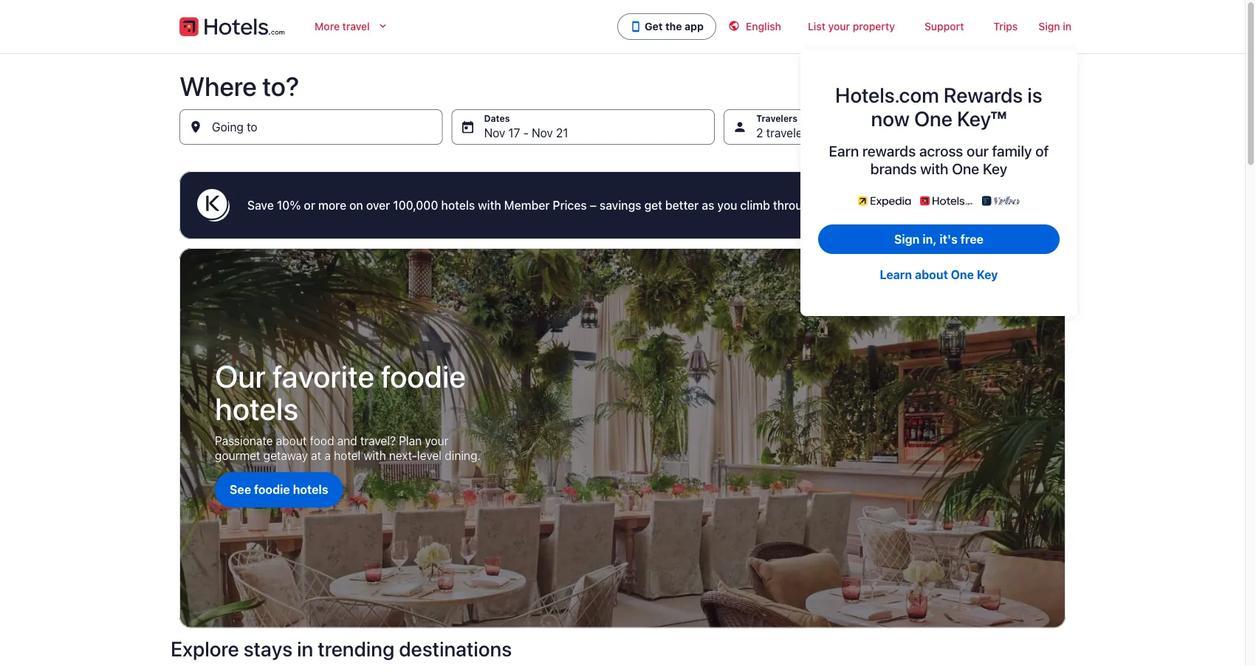 Task type: locate. For each thing, give the bounding box(es) containing it.
0 horizontal spatial in
[[297, 636, 313, 661]]

0 vertical spatial in
[[1063, 20, 1071, 32]]

get
[[644, 198, 662, 212]]

list
[[808, 20, 826, 32]]

hotels.com
[[835, 82, 939, 107]]

foodie up plan
[[381, 358, 466, 394]]

brands
[[871, 160, 917, 177]]

about inside learn about one key link
[[915, 268, 948, 282]]

you
[[717, 198, 737, 212]]

nov left 17
[[484, 126, 505, 140]]

with down travel?
[[364, 449, 386, 463]]

at
[[311, 449, 321, 463]]

1 vertical spatial one
[[952, 160, 979, 177]]

0 horizontal spatial with
[[364, 449, 386, 463]]

your right list at top right
[[828, 20, 850, 32]]

sign inside sign in, it's free link
[[894, 232, 920, 246]]

1 vertical spatial hotels
[[215, 390, 298, 427]]

one down 'our'
[[952, 160, 979, 177]]

in inside dropdown button
[[1063, 20, 1071, 32]]

1 vertical spatial in
[[297, 636, 313, 661]]

0 horizontal spatial your
[[425, 434, 449, 448]]

your inside our favorite foodie hotels passionate about food and travel? plan your gourmet getaway at a hotel with next-level dining.
[[425, 434, 449, 448]]

with
[[920, 160, 949, 177], [478, 198, 501, 212], [364, 449, 386, 463]]

1 horizontal spatial the
[[819, 198, 837, 212]]

1 horizontal spatial in
[[1063, 20, 1071, 32]]

0 vertical spatial the
[[665, 20, 682, 32]]

get the app link
[[617, 13, 716, 40]]

hotels down at
[[293, 483, 328, 497]]

sign
[[1038, 20, 1060, 32], [894, 232, 920, 246]]

one inside 'earn rewards across our family of brands with one key'
[[952, 160, 979, 177]]

foodie inside our favorite foodie hotels passionate about food and travel? plan your gourmet getaway at a hotel with next-level dining.
[[381, 358, 466, 394]]

10%
[[277, 198, 301, 212]]

trips
[[994, 20, 1018, 32]]

travel
[[342, 20, 370, 32]]

0 vertical spatial foodie
[[381, 358, 466, 394]]

your
[[828, 20, 850, 32], [425, 434, 449, 448]]

key™
[[957, 106, 1007, 130]]

sign inside sign in dropdown button
[[1038, 20, 1060, 32]]

vrbo logo image
[[982, 195, 1020, 207]]

sign for sign in, it's free
[[894, 232, 920, 246]]

1 vertical spatial about
[[276, 434, 307, 448]]

support link
[[910, 12, 979, 41]]

0 vertical spatial sign
[[1038, 20, 1060, 32]]

as
[[702, 198, 714, 212]]

1 nov from the left
[[484, 126, 505, 140]]

hotels.com logo image
[[920, 195, 973, 207]]

-
[[523, 126, 529, 140]]

with inside our favorite foodie hotels passionate about food and travel? plan your gourmet getaway at a hotel with next-level dining.
[[364, 449, 386, 463]]

in
[[1063, 20, 1071, 32], [297, 636, 313, 661]]

1 horizontal spatial nov
[[532, 126, 553, 140]]

trips link
[[979, 12, 1033, 41]]

0 vertical spatial hotels
[[441, 198, 475, 212]]

with inside 'earn rewards across our family of brands with one key'
[[920, 160, 949, 177]]

0 horizontal spatial the
[[665, 20, 682, 32]]

1 vertical spatial your
[[425, 434, 449, 448]]

english button
[[716, 12, 793, 41]]

or
[[304, 198, 315, 212]]

key down free
[[977, 268, 998, 282]]

sign right trips
[[1038, 20, 1060, 32]]

in right stays
[[297, 636, 313, 661]]

favorite
[[272, 358, 374, 394]]

hotels up passionate
[[215, 390, 298, 427]]

with down across
[[920, 160, 949, 177]]

about up getaway
[[276, 434, 307, 448]]

foodie
[[381, 358, 466, 394], [254, 483, 290, 497]]

hotel
[[334, 449, 361, 463]]

1 vertical spatial with
[[478, 198, 501, 212]]

english
[[746, 20, 781, 32]]

climb
[[740, 198, 770, 212]]

2 horizontal spatial with
[[920, 160, 949, 177]]

1 horizontal spatial sign
[[1038, 20, 1060, 32]]

app
[[685, 20, 704, 32]]

see foodie hotels link
[[215, 472, 343, 507]]

key inside 'earn rewards across our family of brands with one key'
[[983, 160, 1007, 177]]

list your property link
[[793, 12, 910, 41]]

property
[[853, 20, 895, 32]]

the right get
[[665, 20, 682, 32]]

key down family
[[983, 160, 1007, 177]]

key
[[983, 160, 1007, 177], [977, 268, 998, 282]]

in right trips
[[1063, 20, 1071, 32]]

17
[[508, 126, 520, 140]]

hotels logo image
[[179, 15, 285, 38]]

sign left in,
[[894, 232, 920, 246]]

0 vertical spatial key
[[983, 160, 1007, 177]]

1 vertical spatial foodie
[[254, 483, 290, 497]]

the left tiers
[[819, 198, 837, 212]]

more
[[318, 198, 346, 212]]

with left member
[[478, 198, 501, 212]]

–
[[590, 198, 597, 212]]

1 horizontal spatial with
[[478, 198, 501, 212]]

0 horizontal spatial about
[[276, 434, 307, 448]]

destinations
[[399, 636, 512, 661]]

and
[[337, 434, 357, 448]]

0 vertical spatial one
[[914, 106, 953, 130]]

0 horizontal spatial nov
[[484, 126, 505, 140]]

one
[[914, 106, 953, 130], [952, 160, 979, 177], [951, 268, 974, 282]]

our favorite foodie hotels passionate about food and travel? plan your gourmet getaway at a hotel with next-level dining.
[[215, 358, 481, 463]]

one up across
[[914, 106, 953, 130]]

prices
[[553, 198, 587, 212]]

hotels right 100,000
[[441, 198, 475, 212]]

nov
[[484, 126, 505, 140], [532, 126, 553, 140]]

one down free
[[951, 268, 974, 282]]

about
[[915, 268, 948, 282], [276, 434, 307, 448]]

0 vertical spatial with
[[920, 160, 949, 177]]

1 vertical spatial sign
[[894, 232, 920, 246]]

explore stays in trending destinations
[[171, 636, 512, 661]]

the
[[665, 20, 682, 32], [819, 198, 837, 212]]

foodie right see
[[254, 483, 290, 497]]

sign in button
[[1033, 12, 1077, 41]]

1 horizontal spatial about
[[915, 268, 948, 282]]

free
[[961, 232, 984, 246]]

1 horizontal spatial foodie
[[381, 358, 466, 394]]

nov 17 - nov 21
[[484, 126, 568, 140]]

see
[[230, 483, 251, 497]]

over
[[366, 198, 390, 212]]

0 vertical spatial about
[[915, 268, 948, 282]]

one inside hotels.com rewards is now one key™
[[914, 106, 953, 130]]

2 vertical spatial one
[[951, 268, 974, 282]]

0 vertical spatial your
[[828, 20, 850, 32]]

1 vertical spatial the
[[819, 198, 837, 212]]

a
[[324, 449, 331, 463]]

sign in, it's free
[[894, 232, 984, 246]]

our
[[215, 358, 266, 394]]

passionate
[[215, 434, 273, 448]]

0 horizontal spatial sign
[[894, 232, 920, 246]]

nov right the -
[[532, 126, 553, 140]]

about down in,
[[915, 268, 948, 282]]

2 vertical spatial with
[[364, 449, 386, 463]]

level
[[417, 449, 442, 463]]

to?
[[262, 70, 299, 101]]

your up level
[[425, 434, 449, 448]]

our
[[967, 142, 989, 159]]



Task type: vqa. For each thing, say whether or not it's contained in the screenshot.
SUPPORT Link on the right top
yes



Task type: describe. For each thing, give the bounding box(es) containing it.
more
[[315, 20, 340, 32]]

more travel button
[[303, 12, 401, 41]]

in,
[[923, 232, 937, 246]]

sign in
[[1038, 20, 1071, 32]]

one inside learn about one key link
[[951, 268, 974, 282]]

1 vertical spatial key
[[977, 268, 998, 282]]

get
[[645, 20, 663, 32]]

now
[[871, 106, 910, 130]]

nov 17 - nov 21 button
[[452, 109, 715, 145]]

hotels.com rewards is now one key™
[[835, 82, 1043, 130]]

support
[[925, 20, 964, 32]]

see foodie hotels
[[230, 483, 328, 497]]

getaway
[[263, 449, 308, 463]]

sign in, it's free link
[[818, 224, 1060, 254]]

it's
[[940, 232, 958, 246]]

where to?
[[179, 70, 299, 101]]

stays
[[243, 636, 293, 661]]

0 horizontal spatial foodie
[[254, 483, 290, 497]]

about inside our favorite foodie hotels passionate about food and travel? plan your gourmet getaway at a hotel with next-level dining.
[[276, 434, 307, 448]]

member
[[504, 198, 550, 212]]

100,000
[[393, 198, 438, 212]]

trending
[[318, 636, 394, 661]]

small image
[[728, 20, 740, 32]]

learn about one key
[[880, 268, 998, 282]]

gourmet
[[215, 449, 260, 463]]

tiers
[[840, 198, 865, 212]]

is
[[1027, 82, 1043, 107]]

dine under a verdant mosaic of plant life in the city. image
[[179, 248, 1066, 628]]

across
[[919, 142, 963, 159]]

the inside get the app link
[[665, 20, 682, 32]]

plan
[[399, 434, 422, 448]]

download the app button image
[[630, 21, 642, 32]]

where
[[179, 70, 257, 101]]

learn
[[880, 268, 912, 282]]

savings
[[600, 198, 641, 212]]

expedia logo image
[[858, 195, 911, 207]]

list your property
[[808, 20, 895, 32]]

in inside 'our favorite foodie hotels' main content
[[297, 636, 313, 661]]

through
[[773, 198, 816, 212]]

travel?
[[360, 434, 396, 448]]

earn
[[829, 142, 859, 159]]

the inside 'our favorite foodie hotels' main content
[[819, 198, 837, 212]]

learn about one key link
[[818, 260, 1060, 289]]

hotels inside our favorite foodie hotels passionate about food and travel? plan your gourmet getaway at a hotel with next-level dining.
[[215, 390, 298, 427]]

better
[[665, 198, 699, 212]]

get the app
[[645, 20, 704, 32]]

2 nov from the left
[[532, 126, 553, 140]]

family
[[992, 142, 1032, 159]]

sign for sign in
[[1038, 20, 1060, 32]]

of
[[1036, 142, 1049, 159]]

next-
[[389, 449, 417, 463]]

explore
[[171, 636, 239, 661]]

1 horizontal spatial your
[[828, 20, 850, 32]]

save
[[247, 198, 274, 212]]

rewards
[[944, 82, 1023, 107]]

earn rewards across our family of brands with one key
[[829, 142, 1049, 177]]

food
[[310, 434, 334, 448]]

dining.
[[445, 449, 481, 463]]

more travel
[[315, 20, 370, 32]]

21
[[556, 126, 568, 140]]

on
[[349, 198, 363, 212]]

2 vertical spatial hotels
[[293, 483, 328, 497]]

rewards
[[862, 142, 916, 159]]

our favorite foodie hotels main content
[[0, 53, 1245, 666]]

save 10% or more on over 100,000 hotels with member prices – savings get better as you climb through the tiers
[[247, 198, 865, 212]]



